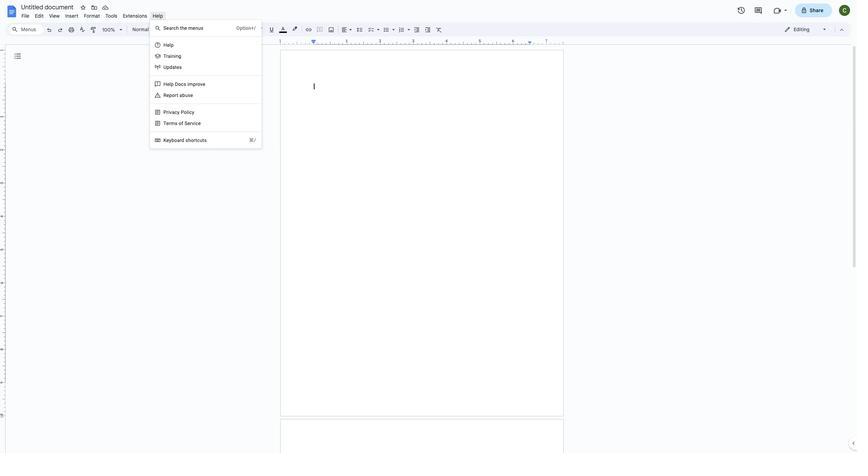 Task type: describe. For each thing, give the bounding box(es) containing it.
main toolbar
[[43, 0, 445, 327]]

extensions
[[123, 13, 147, 19]]

search
[[164, 25, 179, 31]]

term s of service
[[164, 121, 201, 126]]

enus
[[193, 25, 203, 31]]

help for help docs imp r ove
[[164, 81, 174, 87]]

insert image image
[[327, 25, 335, 34]]

⌘slash element
[[241, 137, 256, 144]]

search the menus m element
[[164, 25, 206, 31]]

mode and view toolbar
[[780, 23, 848, 36]]

the
[[180, 25, 187, 31]]

rivacy
[[167, 110, 180, 115]]

shortcuts
[[186, 138, 207, 143]]

format
[[84, 13, 100, 19]]

tools
[[106, 13, 117, 19]]

1
[[279, 38, 282, 43]]

right margin image
[[528, 39, 563, 44]]

file
[[21, 13, 29, 19]]

updates u element
[[164, 64, 184, 70]]

tools menu item
[[103, 12, 120, 20]]

highlight color image
[[291, 25, 299, 33]]

edit
[[35, 13, 44, 19]]

u pdates
[[164, 64, 182, 70]]

text
[[150, 26, 159, 33]]

report
[[164, 93, 178, 98]]

term
[[164, 121, 175, 126]]

menu bar inside menu bar banner
[[19, 9, 166, 20]]

k
[[164, 138, 167, 143]]

h elp
[[164, 42, 174, 48]]

of
[[179, 121, 183, 126]]

k eyboard shortcuts
[[164, 138, 207, 143]]

p rivacy policy
[[164, 110, 194, 115]]

file menu item
[[19, 12, 32, 20]]

insert
[[65, 13, 78, 19]]

menu bar banner
[[0, 0, 858, 453]]

option+/
[[237, 25, 256, 31]]

raining
[[166, 53, 181, 59]]

help h element
[[164, 42, 176, 48]]

view
[[49, 13, 60, 19]]

styles list. normal text selected. option
[[132, 25, 160, 34]]

text color image
[[279, 25, 287, 33]]

view menu item
[[46, 12, 63, 20]]

training t element
[[164, 53, 184, 59]]

help docs improve r element
[[164, 81, 208, 87]]

elp
[[167, 42, 174, 48]]

u
[[164, 64, 167, 70]]

t raining
[[164, 53, 181, 59]]

s
[[175, 121, 178, 126]]



Task type: locate. For each thing, give the bounding box(es) containing it.
1 horizontal spatial help
[[164, 81, 174, 87]]

policy
[[181, 110, 194, 115]]

help
[[153, 13, 163, 19], [164, 81, 174, 87]]

left margin image
[[281, 39, 316, 44]]

Zoom text field
[[101, 25, 117, 35]]

menu containing search the
[[150, 0, 262, 442]]

imp
[[188, 81, 196, 87]]

menu bar
[[19, 9, 166, 20]]

pdates
[[167, 64, 182, 70]]

option+slash element
[[228, 25, 256, 32]]

p
[[164, 110, 167, 115]]

buse
[[182, 93, 193, 98]]

checklist menu image
[[375, 25, 380, 27]]

service
[[185, 121, 201, 126]]

help for help
[[153, 13, 163, 19]]

r
[[196, 81, 198, 87]]

insert menu item
[[63, 12, 81, 20]]

report a buse
[[164, 93, 193, 98]]

menu bar containing file
[[19, 9, 166, 20]]

application containing share
[[0, 0, 858, 453]]

Zoom field
[[99, 25, 125, 35]]

help menu item
[[150, 12, 166, 20]]

bottom margin image
[[0, 381, 5, 416]]

top margin image
[[0, 50, 5, 85]]

menu
[[150, 0, 262, 442]]

help docs imp r ove
[[164, 81, 205, 87]]

privacy policy p element
[[164, 110, 196, 115]]

search the m enus
[[164, 25, 203, 31]]

0 vertical spatial help
[[153, 13, 163, 19]]

keyboard shortcuts k element
[[164, 138, 209, 143]]

ove
[[198, 81, 205, 87]]

a
[[180, 93, 182, 98]]

0 horizontal spatial help
[[153, 13, 163, 19]]

help inside menu item
[[153, 13, 163, 19]]

help up text
[[153, 13, 163, 19]]

format menu item
[[81, 12, 103, 20]]

⌘/
[[249, 138, 256, 143]]

docs
[[175, 81, 186, 87]]

report abuse a element
[[164, 93, 195, 98]]

line & paragraph spacing image
[[356, 25, 364, 34]]

extensions menu item
[[120, 12, 150, 20]]

share
[[810, 7, 824, 14]]

application
[[0, 0, 858, 453]]

Rename text field
[[19, 3, 78, 11]]

share button
[[795, 3, 833, 17]]

help up report
[[164, 81, 174, 87]]

1 vertical spatial help
[[164, 81, 174, 87]]

bulleted list menu image
[[391, 25, 395, 27]]

terms of service s element
[[164, 121, 203, 126]]

edit menu item
[[32, 12, 46, 20]]

eyboard
[[167, 138, 184, 143]]

h
[[164, 42, 167, 48]]

normal
[[132, 26, 149, 33]]

editing button
[[780, 24, 832, 35]]

Menus field
[[9, 25, 43, 34]]

t
[[164, 53, 166, 59]]

Star checkbox
[[78, 3, 88, 12]]

m
[[188, 25, 193, 31]]

normal text
[[132, 26, 159, 33]]

editing
[[794, 26, 810, 33]]



Task type: vqa. For each thing, say whether or not it's contained in the screenshot.


